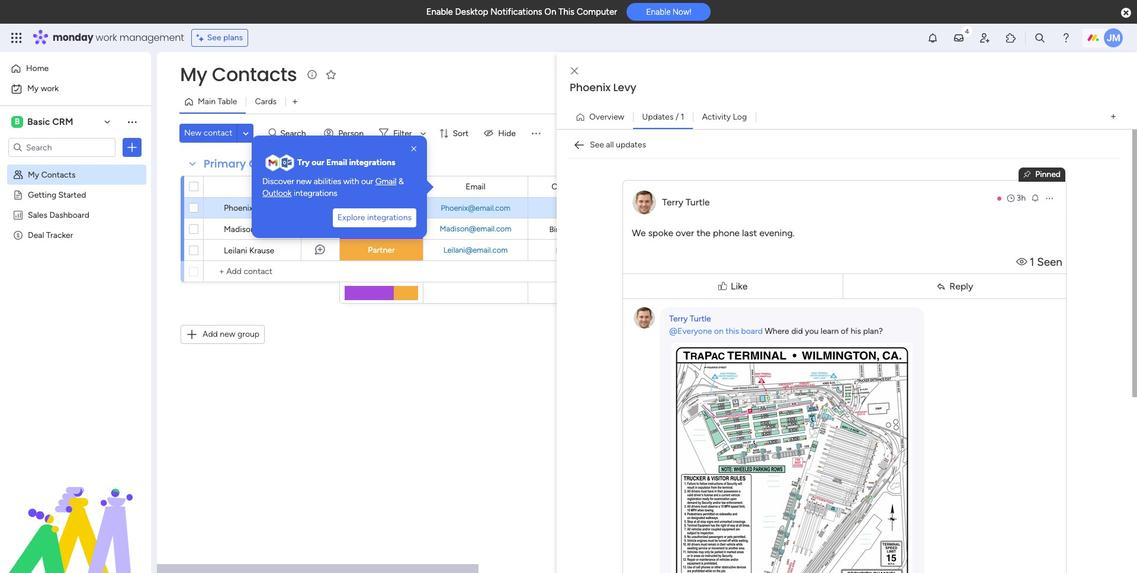 Task type: locate. For each thing, give the bounding box(es) containing it.
sales
[[28, 210, 47, 220]]

1 left the
[[684, 224, 688, 233]]

phoenix up madison
[[224, 203, 253, 213]]

tracker
[[46, 230, 73, 240]]

management
[[120, 31, 184, 44]]

1 vertical spatial our
[[361, 177, 374, 187]]

0 vertical spatial terry
[[663, 197, 684, 208]]

enable left 'desktop'
[[426, 7, 453, 17]]

where
[[765, 327, 790, 337]]

name
[[653, 203, 672, 212], [663, 224, 682, 233]]

work inside option
[[41, 84, 59, 94]]

0 horizontal spatial work
[[41, 84, 59, 94]]

see plans button
[[191, 29, 248, 47]]

home
[[26, 63, 49, 73]]

options image down workspace options image
[[126, 142, 138, 153]]

0 horizontal spatial options image
[[126, 142, 138, 153]]

terry up @everyone
[[670, 314, 688, 324]]

see left "all"
[[590, 140, 604, 150]]

integrations down type field
[[367, 213, 412, 223]]

levy
[[614, 80, 637, 95], [255, 203, 273, 213]]

terry turtle link down deals field
[[663, 197, 710, 208]]

basic
[[27, 116, 50, 127]]

1 vertical spatial name
[[663, 224, 682, 233]]

see for see all updates
[[590, 140, 604, 150]]

deal right we
[[646, 224, 662, 233]]

desktop
[[455, 7, 489, 17]]

0 vertical spatial see
[[207, 33, 221, 43]]

enable desktop notifications on this computer
[[426, 7, 618, 17]]

integrations down abilities
[[294, 188, 338, 198]]

monday
[[53, 31, 93, 44]]

1 vertical spatial see
[[590, 140, 604, 150]]

deal name 1
[[646, 224, 688, 233]]

my contacts up table
[[180, 61, 297, 88]]

my contacts
[[180, 61, 297, 88], [28, 169, 76, 180]]

enable now!
[[647, 7, 692, 17]]

options image right 'reminder' icon
[[1045, 194, 1055, 203]]

deal down the sales
[[28, 230, 44, 240]]

contacts up discover
[[249, 156, 299, 171]]

name for 1
[[663, 224, 682, 233]]

1 for updates / 1
[[681, 112, 685, 122]]

deal up we
[[636, 203, 651, 212]]

phoenix levy up madison doyle
[[224, 203, 273, 213]]

1 horizontal spatial enable
[[647, 7, 671, 17]]

3h link
[[1007, 193, 1026, 204]]

pear
[[556, 246, 573, 255]]

reminder image
[[1031, 193, 1041, 203]]

updates
[[616, 140, 647, 150]]

new
[[184, 128, 202, 138]]

terry turtle up @everyone
[[670, 314, 711, 324]]

activity
[[703, 112, 731, 122]]

b
[[15, 117, 20, 127]]

0 vertical spatial work
[[96, 31, 117, 44]]

outlook
[[263, 188, 292, 198]]

contacts inside field
[[249, 156, 299, 171]]

terry turtle down deals field
[[663, 197, 710, 208]]

sales dashboard
[[28, 210, 89, 220]]

1 horizontal spatial our
[[361, 177, 374, 187]]

new right the add
[[220, 330, 236, 340]]

getting started
[[28, 190, 86, 200]]

my up main
[[180, 61, 207, 88]]

1 inside button
[[681, 112, 685, 122]]

public board image
[[12, 189, 24, 200]]

updates
[[643, 112, 674, 122]]

1 horizontal spatial work
[[96, 31, 117, 44]]

Search field
[[277, 125, 313, 142]]

0 horizontal spatial phoenix
[[224, 203, 253, 213]]

1 vertical spatial terry turtle link
[[670, 314, 711, 324]]

madison@email.com link
[[438, 225, 514, 234]]

1 vertical spatial email
[[466, 182, 486, 192]]

list box
[[0, 162, 151, 405]]

enable left now!
[[647, 7, 671, 17]]

see
[[207, 33, 221, 43], [590, 140, 604, 150]]

my down home
[[27, 84, 39, 94]]

help image
[[1061, 32, 1073, 44]]

dapulse close image
[[1122, 7, 1132, 19]]

0 horizontal spatial new
[[220, 330, 236, 340]]

leilani@email.com
[[444, 246, 508, 255]]

see left plans
[[207, 33, 221, 43]]

new for discover
[[296, 177, 312, 187]]

workspace image
[[11, 116, 23, 129]]

1 vertical spatial customer
[[363, 224, 400, 234]]

1 vertical spatial turtle
[[690, 314, 711, 324]]

options image
[[126, 142, 138, 153], [1045, 194, 1055, 203]]

1 horizontal spatial phoenix levy
[[570, 80, 637, 95]]

turtle up @everyone
[[690, 314, 711, 324]]

1
[[681, 112, 685, 122], [684, 224, 688, 233], [1031, 256, 1035, 269]]

contact
[[204, 128, 233, 138]]

explore integrations button
[[333, 209, 417, 228]]

levy down outlook button
[[255, 203, 273, 213]]

list box containing my contacts
[[0, 162, 151, 405]]

contacts inside list box
[[41, 169, 76, 180]]

our inside discover new abilities with our gmail & outlook integrations
[[361, 177, 374, 187]]

terry turtle link up @everyone
[[670, 314, 711, 324]]

notifications image
[[927, 32, 939, 44]]

Company field
[[549, 180, 591, 194]]

leilani@email.com link
[[441, 246, 510, 255]]

my contacts up getting started
[[28, 169, 76, 180]]

add new group button
[[181, 325, 265, 344]]

notifications
[[491, 7, 543, 17]]

0 vertical spatial my contacts
[[180, 61, 297, 88]]

1 right /
[[681, 112, 685, 122]]

new inside button
[[220, 330, 236, 340]]

levy up the overview
[[614, 80, 637, 95]]

deal for deal tracker
[[28, 230, 44, 240]]

0 horizontal spatial see
[[207, 33, 221, 43]]

0 vertical spatial email
[[327, 158, 347, 168]]

0 vertical spatial customer
[[363, 203, 400, 213]]

name left the 2
[[653, 203, 672, 212]]

terry for topmost terry turtle link
[[663, 197, 684, 208]]

0 vertical spatial options image
[[126, 142, 138, 153]]

email up phoenix@email.com link
[[466, 182, 486, 192]]

1 horizontal spatial phoenix
[[570, 80, 611, 95]]

see all updates button
[[569, 135, 651, 154]]

1 vertical spatial integrations
[[294, 188, 338, 198]]

plans
[[223, 33, 243, 43]]

0 vertical spatial new
[[296, 177, 312, 187]]

deal for deal name 2
[[636, 203, 651, 212]]

enable inside button
[[647, 7, 671, 17]]

1 vertical spatial phoenix levy
[[224, 203, 273, 213]]

we spoke over the phone last evening.
[[632, 228, 795, 239]]

0 vertical spatial phoenix levy
[[570, 80, 637, 95]]

0 horizontal spatial levy
[[255, 203, 273, 213]]

show board description image
[[305, 69, 320, 81]]

contacts
[[212, 61, 297, 88], [249, 156, 299, 171], [41, 169, 76, 180]]

option
[[0, 164, 151, 166]]

you
[[806, 327, 819, 337]]

deal name 2
[[636, 203, 678, 212]]

see plans
[[207, 33, 243, 43]]

new down try
[[296, 177, 312, 187]]

1 horizontal spatial new
[[296, 177, 312, 187]]

1 vertical spatial new
[[220, 330, 236, 340]]

last
[[743, 228, 758, 239]]

0 vertical spatial name
[[653, 203, 672, 212]]

0 vertical spatial 1
[[681, 112, 685, 122]]

1 vertical spatial terry
[[670, 314, 688, 324]]

1 vertical spatial phoenix
[[224, 203, 253, 213]]

1 horizontal spatial see
[[590, 140, 604, 150]]

1 horizontal spatial levy
[[614, 80, 637, 95]]

1 horizontal spatial email
[[466, 182, 486, 192]]

0 vertical spatial turtle
[[686, 197, 710, 208]]

1 vertical spatial work
[[41, 84, 59, 94]]

0 horizontal spatial enable
[[426, 7, 453, 17]]

turtle for bottommost terry turtle link
[[690, 314, 711, 324]]

enable for enable now!
[[647, 7, 671, 17]]

madison
[[224, 225, 255, 235]]

sort button
[[434, 124, 476, 143]]

4 image
[[962, 24, 973, 38]]

0 vertical spatial levy
[[614, 80, 637, 95]]

1 vertical spatial my contacts
[[28, 169, 76, 180]]

table
[[218, 97, 237, 107]]

1 vertical spatial terry turtle
[[670, 314, 711, 324]]

1 vertical spatial 1
[[684, 224, 688, 233]]

turtle down column information image
[[686, 197, 710, 208]]

deal
[[636, 203, 651, 212], [646, 224, 662, 233], [28, 230, 44, 240]]

0 vertical spatial our
[[312, 158, 325, 168]]

contacts up cards
[[212, 61, 297, 88]]

1 right v2 seen image on the right of the page
[[1031, 256, 1035, 269]]

turtle
[[686, 197, 710, 208], [690, 314, 711, 324]]

integrations up gmail
[[349, 158, 396, 168]]

3h
[[1017, 193, 1026, 203]]

our
[[312, 158, 325, 168], [361, 177, 374, 187]]

discover new abilities with our gmail & outlook integrations
[[263, 177, 404, 198]]

my up getting
[[28, 169, 39, 180]]

deals
[[655, 182, 676, 192]]

our right with
[[361, 177, 374, 187]]

name down the 2
[[663, 224, 682, 233]]

phoenix levy
[[570, 80, 637, 95], [224, 203, 273, 213]]

work down home
[[41, 84, 59, 94]]

deal inside list box
[[28, 230, 44, 240]]

0 vertical spatial phoenix
[[570, 80, 611, 95]]

see for see plans
[[207, 33, 221, 43]]

activity log
[[703, 112, 747, 122]]

primary
[[204, 156, 246, 171]]

2 customer from the top
[[363, 224, 400, 234]]

customer down type field
[[363, 203, 400, 213]]

sort
[[453, 128, 469, 138]]

0 horizontal spatial my contacts
[[28, 169, 76, 180]]

phoenix down close icon
[[570, 80, 611, 95]]

0 horizontal spatial email
[[327, 158, 347, 168]]

customer down explore integrations
[[363, 224, 400, 234]]

lottie animation image
[[0, 454, 151, 574]]

phoenix levy inside field
[[570, 80, 637, 95]]

my
[[180, 61, 207, 88], [27, 84, 39, 94], [28, 169, 39, 180]]

add view image
[[293, 97, 298, 106]]

add
[[203, 330, 218, 340]]

1 horizontal spatial options image
[[1045, 194, 1055, 203]]

0 vertical spatial terry turtle link
[[663, 197, 710, 208]]

phoenix inside field
[[570, 80, 611, 95]]

phone
[[713, 228, 740, 239]]

0 horizontal spatial phoenix levy
[[224, 203, 273, 213]]

deal for deal name 1
[[646, 224, 662, 233]]

phoenix levy up the overview
[[570, 80, 637, 95]]

terry turtle link
[[663, 197, 710, 208], [670, 314, 711, 324]]

Email field
[[463, 180, 489, 194]]

new contact button
[[180, 124, 237, 143]]

1 vertical spatial levy
[[255, 203, 273, 213]]

new inside discover new abilities with our gmail & outlook integrations
[[296, 177, 312, 187]]

add view image
[[1112, 113, 1117, 121]]

work right monday
[[96, 31, 117, 44]]

work for my
[[41, 84, 59, 94]]

phoenix@email.com link
[[439, 204, 513, 212]]

search everything image
[[1035, 32, 1047, 44]]

2 vertical spatial integrations
[[367, 213, 412, 223]]

terry down deals field
[[663, 197, 684, 208]]

contacts up getting started
[[41, 169, 76, 180]]

my work option
[[7, 79, 144, 98]]

customer
[[363, 203, 400, 213], [363, 224, 400, 234]]

0 vertical spatial terry turtle
[[663, 197, 710, 208]]

activity log button
[[694, 108, 756, 127]]

email up abilities
[[327, 158, 347, 168]]

levy inside field
[[614, 80, 637, 95]]

our right try
[[312, 158, 325, 168]]

explore integrations
[[338, 213, 412, 223]]

partner
[[368, 245, 395, 255]]



Task type: vqa. For each thing, say whether or not it's contained in the screenshot.
'tab list'
no



Task type: describe. For each thing, give the bounding box(es) containing it.
my work
[[27, 84, 59, 94]]

update feed image
[[954, 32, 965, 44]]

arrow down image
[[416, 126, 431, 140]]

log
[[733, 112, 747, 122]]

lottie animation element
[[0, 454, 151, 574]]

@everyone on this board where did you learn of his plan?
[[670, 327, 884, 337]]

started
[[58, 190, 86, 200]]

v2 floating column image
[[1024, 169, 1036, 181]]

invite members image
[[980, 32, 992, 44]]

home option
[[7, 59, 144, 78]]

Search in workspace field
[[25, 141, 99, 154]]

1 for deal name 1
[[684, 224, 688, 233]]

on
[[715, 327, 724, 337]]

2 vertical spatial 1
[[1031, 256, 1035, 269]]

enable now! button
[[627, 3, 711, 21]]

main table button
[[180, 92, 246, 111]]

deal tracker
[[28, 230, 73, 240]]

cards
[[255, 97, 277, 107]]

updates / 1
[[643, 112, 685, 122]]

try
[[298, 158, 310, 168]]

@everyone on this board link
[[670, 327, 763, 337]]

madison@email.com
[[440, 225, 512, 234]]

this
[[559, 7, 575, 17]]

the
[[697, 228, 711, 239]]

integrations inside button
[[367, 213, 412, 223]]

new for add
[[220, 330, 236, 340]]

add new group
[[203, 330, 260, 340]]

&
[[399, 177, 404, 187]]

hide button
[[480, 124, 523, 143]]

0 vertical spatial integrations
[[349, 158, 396, 168]]

contacts for primary contacts field
[[249, 156, 299, 171]]

person button
[[320, 124, 371, 143]]

of
[[841, 327, 849, 337]]

updates / 1 button
[[634, 108, 694, 127]]

Deals field
[[653, 180, 679, 194]]

overview button
[[571, 108, 634, 127]]

my work link
[[7, 79, 144, 98]]

Phoenix Levy field
[[567, 80, 1125, 95]]

monday marketplace image
[[1006, 32, 1018, 44]]

doyle
[[257, 225, 279, 235]]

abilities
[[314, 177, 342, 187]]

menu image
[[530, 127, 542, 139]]

basic crm
[[27, 116, 73, 127]]

with
[[344, 177, 359, 187]]

spoke
[[649, 228, 674, 239]]

like button
[[626, 269, 841, 304]]

evening.
[[760, 228, 795, 239]]

v2 search image
[[269, 127, 277, 140]]

bindeer
[[550, 225, 578, 234]]

close image
[[571, 67, 578, 76]]

hide
[[499, 128, 516, 138]]

explore
[[338, 213, 365, 223]]

computer
[[577, 7, 618, 17]]

v2 seen image
[[1017, 256, 1031, 269]]

dashboard
[[49, 210, 89, 220]]

select product image
[[11, 32, 23, 44]]

add to favorites image
[[326, 68, 337, 80]]

Type field
[[370, 180, 394, 194]]

workspace options image
[[126, 116, 138, 128]]

1 customer from the top
[[363, 203, 400, 213]]

work for monday
[[96, 31, 117, 44]]

seen
[[1038, 256, 1063, 269]]

filter button
[[375, 124, 431, 143]]

name for 2
[[653, 203, 672, 212]]

public dashboard image
[[12, 209, 24, 220]]

contacts for my contacts field on the left top
[[212, 61, 297, 88]]

angle down image
[[243, 129, 249, 138]]

my inside option
[[27, 84, 39, 94]]

reply button
[[847, 277, 1064, 296]]

krause
[[249, 246, 275, 256]]

Primary Contacts field
[[201, 156, 302, 172]]

enable for enable desktop notifications on this computer
[[426, 7, 453, 17]]

did
[[792, 327, 804, 337]]

on
[[545, 7, 557, 17]]

pinned
[[1036, 169, 1061, 180]]

turtle for topmost terry turtle link
[[686, 197, 710, 208]]

like
[[731, 281, 748, 292]]

person
[[338, 128, 364, 138]]

column information image
[[703, 182, 713, 192]]

my contacts inside list box
[[28, 169, 76, 180]]

see all updates link
[[569, 135, 651, 154]]

leilani krause
[[224, 246, 275, 256]]

0 horizontal spatial our
[[312, 158, 325, 168]]

plan?
[[864, 327, 884, 337]]

1 vertical spatial options image
[[1045, 194, 1055, 203]]

jeremy miller image
[[1105, 28, 1124, 47]]

email inside field
[[466, 182, 486, 192]]

this
[[726, 327, 740, 337]]

main table
[[198, 97, 237, 107]]

integrations inside discover new abilities with our gmail & outlook integrations
[[294, 188, 338, 198]]

workspace selection element
[[11, 115, 75, 129]]

primary contacts
[[204, 156, 299, 171]]

phoenix@email.com
[[441, 204, 511, 212]]

overview
[[590, 112, 625, 122]]

terry for bottommost terry turtle link
[[670, 314, 688, 324]]

group
[[238, 330, 260, 340]]

1 seen
[[1031, 256, 1063, 269]]

see all updates
[[590, 140, 647, 150]]

1 horizontal spatial my contacts
[[180, 61, 297, 88]]

reply
[[950, 281, 974, 292]]

we
[[632, 228, 646, 239]]

+ Add contact text field
[[210, 265, 334, 279]]

board
[[742, 327, 763, 337]]

contact
[[257, 181, 287, 191]]

@everyone
[[670, 327, 713, 337]]

all
[[606, 140, 614, 150]]

learn
[[821, 327, 839, 337]]

try our email integrations
[[298, 158, 396, 168]]

new contact
[[184, 128, 233, 138]]

outlook button
[[263, 188, 292, 199]]

My Contacts field
[[177, 61, 300, 88]]

over
[[676, 228, 695, 239]]

his
[[851, 327, 862, 337]]



